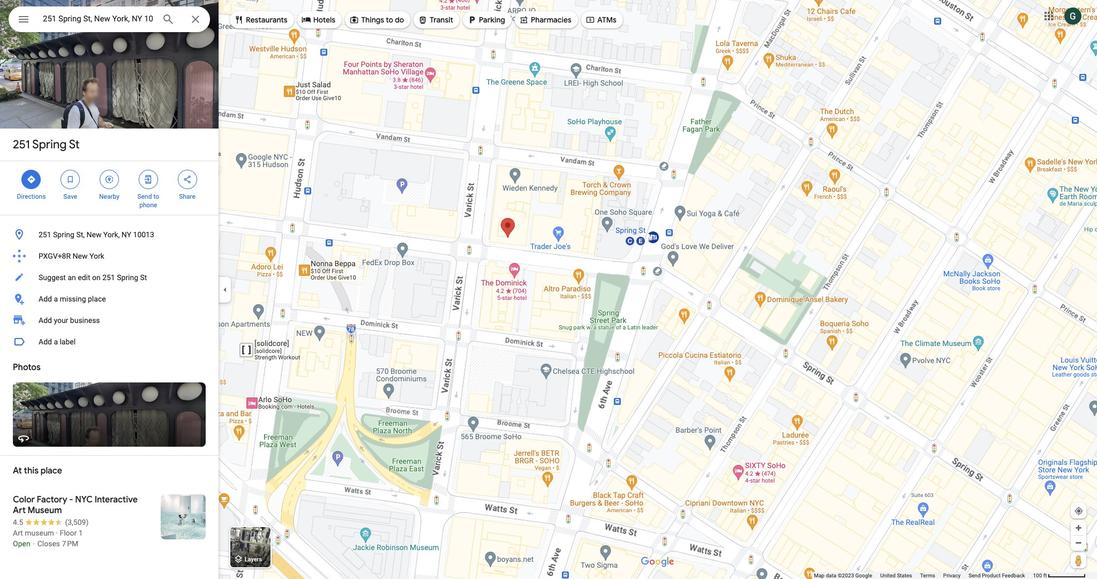 Task type: vqa. For each thing, say whether or not it's contained in the screenshot.
second Possible
no



Task type: locate. For each thing, give the bounding box(es) containing it.
1 vertical spatial new
[[73, 252, 88, 260]]

251 spring st, new york, ny 10013 button
[[0, 224, 219, 245]]

new right st,
[[87, 230, 102, 239]]

2 vertical spatial add
[[39, 338, 52, 346]]

states
[[897, 573, 913, 579]]

to
[[386, 15, 393, 25], [153, 193, 159, 200]]

0 vertical spatial 251
[[13, 137, 30, 152]]

art up 4.5
[[13, 505, 26, 516]]

1 vertical spatial st
[[140, 273, 147, 282]]

spring for st,
[[53, 230, 74, 239]]

0 vertical spatial send
[[137, 193, 152, 200]]


[[418, 14, 428, 26]]

add left label
[[39, 338, 52, 346]]

send left product
[[969, 573, 981, 579]]

a inside "button"
[[54, 295, 58, 303]]

add for add a missing place
[[39, 295, 52, 303]]

251
[[13, 137, 30, 152], [39, 230, 51, 239], [102, 273, 115, 282]]

1 vertical spatial spring
[[53, 230, 74, 239]]


[[144, 174, 153, 185]]

pxgv+8r new york
[[39, 252, 104, 260]]

st inside button
[[140, 273, 147, 282]]

1 horizontal spatial to
[[386, 15, 393, 25]]

251 for 251 spring st, new york, ny 10013
[[39, 230, 51, 239]]

missing
[[60, 295, 86, 303]]

send inside send to phone
[[137, 193, 152, 200]]

a
[[54, 295, 58, 303], [54, 338, 58, 346]]

spring down pxgv+8r new york button
[[117, 273, 138, 282]]

place down on
[[88, 295, 106, 303]]

send up phone
[[137, 193, 152, 200]]

1 vertical spatial art
[[13, 529, 23, 538]]

1 vertical spatial add
[[39, 316, 52, 325]]

 button
[[9, 6, 39, 34]]

art inside art museum · floor 1 open ⋅ closes 7 pm
[[13, 529, 23, 538]]

york
[[89, 252, 104, 260]]

st,
[[76, 230, 85, 239]]

251 right on
[[102, 273, 115, 282]]

new left york
[[73, 252, 88, 260]]

york,
[[103, 230, 120, 239]]

2 art from the top
[[13, 529, 23, 538]]

2 add from the top
[[39, 316, 52, 325]]

save
[[63, 193, 77, 200]]

spring
[[32, 137, 67, 152], [53, 230, 74, 239], [117, 273, 138, 282]]

1 vertical spatial 251
[[39, 230, 51, 239]]

museum
[[25, 529, 54, 538]]

united states button
[[881, 572, 913, 579]]

1 vertical spatial send
[[969, 573, 981, 579]]

2 a from the top
[[54, 338, 58, 346]]


[[17, 12, 30, 27]]

business
[[70, 316, 100, 325]]


[[350, 14, 359, 26]]

a left missing
[[54, 295, 58, 303]]

none field inside 251 spring st, new york, ny 10013 field
[[43, 12, 153, 25]]

footer containing map data ©2023 google
[[814, 572, 1034, 579]]


[[302, 14, 311, 26]]

4.5
[[13, 518, 23, 527]]

0 vertical spatial spring
[[32, 137, 67, 152]]

add
[[39, 295, 52, 303], [39, 316, 52, 325], [39, 338, 52, 346]]

place right this
[[41, 466, 62, 476]]

send product feedback button
[[969, 572, 1025, 579]]

 parking
[[467, 14, 505, 26]]

pharmacies
[[531, 15, 572, 25]]

0 horizontal spatial 251
[[13, 137, 30, 152]]

0 vertical spatial new
[[87, 230, 102, 239]]

-
[[69, 495, 73, 505]]

add for add a label
[[39, 338, 52, 346]]

2 horizontal spatial 251
[[102, 273, 115, 282]]

1 add from the top
[[39, 295, 52, 303]]

0 vertical spatial to
[[386, 15, 393, 25]]

251 up 'pxgv+8r'
[[39, 230, 51, 239]]

art down 4.5
[[13, 529, 23, 538]]

nyc
[[75, 495, 93, 505]]

pxgv+8r
[[39, 252, 71, 260]]

google account: greg robinson  
(robinsongreg175@gmail.com) image
[[1065, 7, 1082, 24]]

spring up 
[[32, 137, 67, 152]]

product
[[982, 573, 1001, 579]]

⋅
[[32, 540, 36, 548]]

add for add your business
[[39, 316, 52, 325]]

1 a from the top
[[54, 295, 58, 303]]

10013
[[133, 230, 154, 239]]

add a missing place
[[39, 295, 106, 303]]

do
[[395, 15, 404, 25]]

0 horizontal spatial to
[[153, 193, 159, 200]]

send product feedback
[[969, 573, 1025, 579]]

a inside button
[[54, 338, 58, 346]]

0 vertical spatial a
[[54, 295, 58, 303]]

privacy
[[944, 573, 961, 579]]

floor
[[60, 529, 77, 538]]

1 vertical spatial to
[[153, 193, 159, 200]]

to up phone
[[153, 193, 159, 200]]

 atms
[[586, 14, 617, 26]]

new inside button
[[73, 252, 88, 260]]

map
[[814, 573, 825, 579]]

color
[[13, 495, 35, 505]]

st
[[69, 137, 80, 152], [140, 273, 147, 282]]

add left 'your'
[[39, 316, 52, 325]]

phone
[[139, 202, 157, 209]]

share
[[179, 193, 196, 200]]

None field
[[43, 12, 153, 25]]

0 vertical spatial art
[[13, 505, 26, 516]]

add down suggest
[[39, 295, 52, 303]]


[[105, 174, 114, 185]]

1 horizontal spatial place
[[88, 295, 106, 303]]

0 horizontal spatial send
[[137, 193, 152, 200]]

0 vertical spatial place
[[88, 295, 106, 303]]

 search field
[[9, 6, 210, 34]]

spring left st,
[[53, 230, 74, 239]]

0 horizontal spatial place
[[41, 466, 62, 476]]

251 spring st
[[13, 137, 80, 152]]

atms
[[598, 15, 617, 25]]

add inside "button"
[[39, 295, 52, 303]]

place
[[88, 295, 106, 303], [41, 466, 62, 476]]

©2023
[[838, 573, 854, 579]]

art
[[13, 505, 26, 516], [13, 529, 23, 538]]

send inside button
[[969, 573, 981, 579]]

251 up 
[[13, 137, 30, 152]]

united states
[[881, 573, 913, 579]]


[[467, 14, 477, 26]]

a for missing
[[54, 295, 58, 303]]

data
[[826, 573, 837, 579]]

show street view coverage image
[[1071, 553, 1087, 569]]

0 vertical spatial st
[[69, 137, 80, 152]]

museum
[[28, 505, 62, 516]]

1 vertical spatial a
[[54, 338, 58, 346]]

send
[[137, 193, 152, 200], [969, 573, 981, 579]]

send for send to phone
[[137, 193, 152, 200]]

suggest
[[39, 273, 66, 282]]

·
[[56, 529, 58, 538]]

send to phone
[[137, 193, 159, 209]]

footer inside "google maps" 'element'
[[814, 572, 1034, 579]]

1 horizontal spatial st
[[140, 273, 147, 282]]

to left do
[[386, 15, 393, 25]]

st down pxgv+8r new york button
[[140, 273, 147, 282]]

add inside button
[[39, 338, 52, 346]]


[[586, 14, 595, 26]]

1 horizontal spatial 251
[[39, 230, 51, 239]]

at
[[13, 466, 22, 476]]

a left label
[[54, 338, 58, 346]]

1 horizontal spatial send
[[969, 573, 981, 579]]

google
[[856, 573, 873, 579]]

footer
[[814, 572, 1034, 579]]

 restaurants
[[234, 14, 288, 26]]

new
[[87, 230, 102, 239], [73, 252, 88, 260]]

nearby
[[99, 193, 119, 200]]

3 add from the top
[[39, 338, 52, 346]]

1
[[79, 529, 83, 538]]

1 art from the top
[[13, 505, 26, 516]]

st up 
[[69, 137, 80, 152]]

0 vertical spatial add
[[39, 295, 52, 303]]

place inside add a missing place "button"
[[88, 295, 106, 303]]



Task type: describe. For each thing, give the bounding box(es) containing it.
new inside button
[[87, 230, 102, 239]]

ny
[[122, 230, 131, 239]]

your
[[54, 316, 68, 325]]


[[183, 174, 192, 185]]

to inside " things to do"
[[386, 15, 393, 25]]

100 ft
[[1034, 573, 1048, 579]]

0 horizontal spatial st
[[69, 137, 80, 152]]

an
[[68, 273, 76, 282]]

zoom in image
[[1075, 524, 1083, 532]]

7 pm
[[62, 540, 78, 548]]

 things to do
[[350, 14, 404, 26]]

spring for st
[[32, 137, 67, 152]]


[[65, 174, 75, 185]]

interactive
[[95, 495, 138, 505]]

to inside send to phone
[[153, 193, 159, 200]]

united
[[881, 573, 896, 579]]

ft
[[1044, 573, 1048, 579]]

suggest an edit on 251 spring st button
[[0, 267, 219, 288]]

show your location image
[[1075, 506, 1084, 516]]

on
[[92, 273, 101, 282]]

directions
[[17, 193, 46, 200]]

map data ©2023 google
[[814, 573, 873, 579]]

2 vertical spatial 251
[[102, 273, 115, 282]]

suggest an edit on 251 spring st
[[39, 273, 147, 282]]

layers
[[245, 556, 262, 563]]

251 Spring St, New York, NY 10013 field
[[9, 6, 210, 32]]

label
[[60, 338, 76, 346]]

collapse side panel image
[[219, 284, 231, 296]]

 pharmacies
[[519, 14, 572, 26]]

things
[[361, 15, 384, 25]]

open
[[13, 540, 30, 548]]

color factory - nyc interactive art museum
[[13, 495, 138, 516]]

photos
[[13, 362, 41, 373]]

zoom out image
[[1075, 539, 1083, 547]]

251 spring st main content
[[0, 0, 219, 579]]

terms button
[[921, 572, 936, 579]]

transit
[[430, 15, 453, 25]]

at this place
[[13, 466, 62, 476]]


[[26, 174, 36, 185]]

4.5 stars 3,509 reviews image
[[13, 517, 89, 528]]

251 spring st, new york, ny 10013
[[39, 230, 154, 239]]

add a missing place button
[[0, 288, 219, 310]]

add a label
[[39, 338, 76, 346]]

privacy button
[[944, 572, 961, 579]]

google maps element
[[0, 0, 1098, 579]]

send for send product feedback
[[969, 573, 981, 579]]

2 vertical spatial spring
[[117, 273, 138, 282]]

parking
[[479, 15, 505, 25]]

pxgv+8r new york button
[[0, 245, 219, 267]]

restaurants
[[246, 15, 288, 25]]

factory
[[37, 495, 67, 505]]

(3,509)
[[65, 518, 89, 527]]

art inside color factory - nyc interactive art museum
[[13, 505, 26, 516]]

this
[[24, 466, 39, 476]]

add your business
[[39, 316, 100, 325]]

feedback
[[1002, 573, 1025, 579]]

1 vertical spatial place
[[41, 466, 62, 476]]

251 for 251 spring st
[[13, 137, 30, 152]]

add your business link
[[0, 310, 219, 331]]

hotels
[[313, 15, 336, 25]]

closes
[[37, 540, 60, 548]]

actions for 251 spring st region
[[0, 161, 219, 215]]

a for label
[[54, 338, 58, 346]]

terms
[[921, 573, 936, 579]]

add a label button
[[0, 331, 219, 353]]


[[519, 14, 529, 26]]


[[234, 14, 244, 26]]

100
[[1034, 573, 1043, 579]]

 hotels
[[302, 14, 336, 26]]

 transit
[[418, 14, 453, 26]]

art museum · floor 1 open ⋅ closes 7 pm
[[13, 529, 83, 548]]



